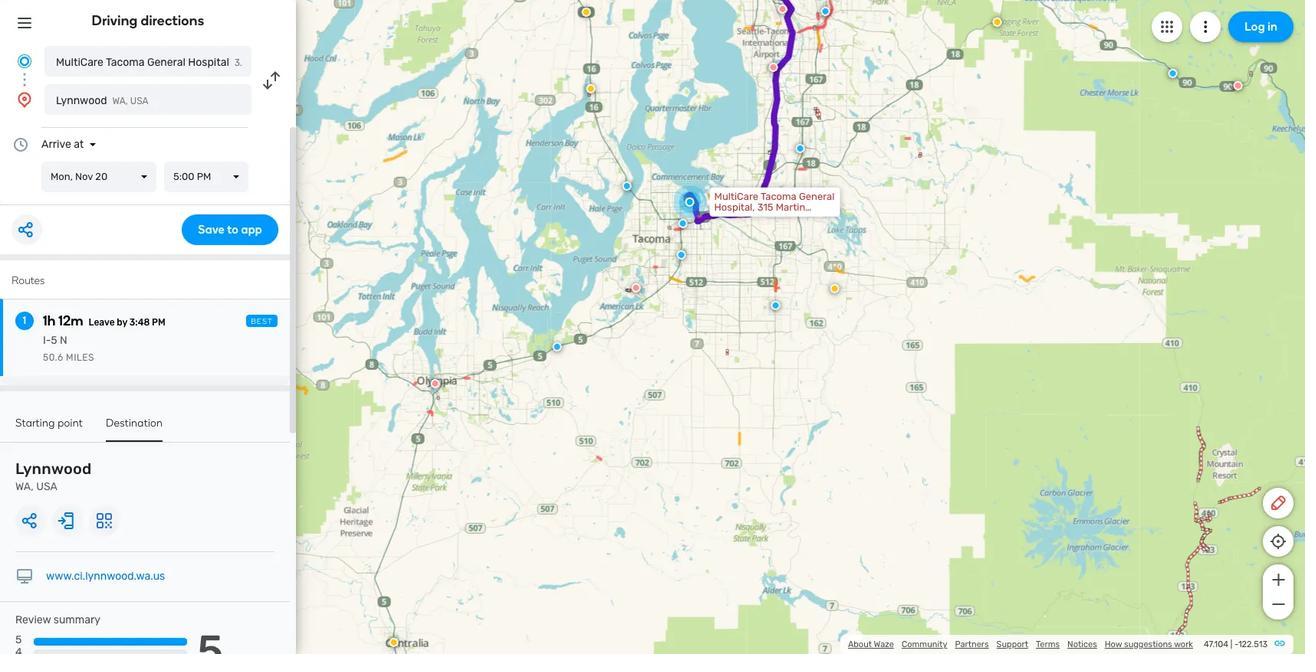 Task type: vqa. For each thing, say whether or not it's contained in the screenshot.
|
yes



Task type: describe. For each thing, give the bounding box(es) containing it.
tacoma
[[106, 56, 145, 69]]

driving directions
[[92, 12, 204, 29]]

-
[[1235, 640, 1239, 650]]

multicare tacoma general hospital
[[56, 56, 229, 69]]

1 horizontal spatial police image
[[796, 144, 805, 153]]

47.104
[[1204, 640, 1229, 650]]

pencil image
[[1269, 495, 1288, 513]]

20
[[95, 171, 108, 183]]

mon, nov 20 list box
[[41, 162, 156, 193]]

driving
[[92, 12, 138, 29]]

terms
[[1036, 640, 1060, 650]]

zoom in image
[[1269, 571, 1288, 590]]

work
[[1174, 640, 1193, 650]]

about waze community partners support terms notices how suggestions work
[[848, 640, 1193, 650]]

5:00
[[173, 171, 194, 183]]

1
[[23, 314, 26, 327]]

www.ci.lynnwood.wa.us link
[[46, 571, 165, 584]]

summary
[[54, 614, 101, 627]]

multicare tacoma general hospital button
[[44, 46, 252, 77]]

routes
[[12, 275, 45, 288]]

0 vertical spatial lynnwood wa, usa
[[56, 94, 148, 107]]

partners
[[955, 640, 989, 650]]

community
[[902, 640, 948, 650]]

starting point
[[15, 417, 83, 430]]

2 vertical spatial police image
[[677, 251, 686, 260]]

general
[[147, 56, 186, 69]]

miles
[[66, 353, 94, 364]]

122.513
[[1239, 640, 1268, 650]]

zoom out image
[[1269, 596, 1288, 614]]

starting
[[15, 417, 55, 430]]

destination button
[[106, 417, 163, 443]]

12m
[[58, 313, 83, 330]]

review
[[15, 614, 51, 627]]

1h
[[43, 313, 56, 330]]

support
[[997, 640, 1028, 650]]

arrive at
[[41, 138, 84, 151]]

|
[[1231, 640, 1233, 650]]

1 vertical spatial usa
[[36, 481, 57, 494]]

about
[[848, 640, 872, 650]]

1h 12m leave by 3:48 pm
[[43, 313, 165, 330]]

arrive
[[41, 138, 71, 151]]

0 vertical spatial lynnwood
[[56, 94, 107, 107]]

1 vertical spatial wa,
[[15, 481, 34, 494]]

how
[[1105, 640, 1122, 650]]

suggestions
[[1124, 640, 1172, 650]]

i-5 n 50.6 miles
[[43, 334, 94, 364]]

about waze link
[[848, 640, 894, 650]]

current location image
[[15, 52, 34, 71]]



Task type: locate. For each thing, give the bounding box(es) containing it.
nov
[[75, 171, 93, 183]]

5:00 pm list box
[[164, 162, 248, 193]]

partners link
[[955, 640, 989, 650]]

location image
[[15, 91, 34, 109]]

how suggestions work link
[[1105, 640, 1193, 650]]

notices link
[[1068, 640, 1097, 650]]

1 horizontal spatial usa
[[130, 96, 148, 107]]

lynnwood wa, usa down multicare
[[56, 94, 148, 107]]

leave
[[89, 318, 115, 328]]

0 vertical spatial usa
[[130, 96, 148, 107]]

1 vertical spatial 5
[[15, 634, 22, 647]]

wa,
[[112, 96, 128, 107], [15, 481, 34, 494]]

1 horizontal spatial pm
[[197, 171, 211, 183]]

road closed image
[[769, 63, 778, 72]]

1 horizontal spatial wa,
[[112, 96, 128, 107]]

0 horizontal spatial wa,
[[15, 481, 34, 494]]

0 horizontal spatial police image
[[677, 251, 686, 260]]

wa, down tacoma
[[112, 96, 128, 107]]

0 vertical spatial 5
[[51, 334, 57, 347]]

clock image
[[12, 136, 30, 154]]

mon, nov 20
[[51, 171, 108, 183]]

0 vertical spatial wa,
[[112, 96, 128, 107]]

i-
[[43, 334, 51, 347]]

0 vertical spatial pm
[[197, 171, 211, 183]]

5 left the n
[[51, 334, 57, 347]]

best
[[251, 318, 273, 327]]

review summary
[[15, 614, 101, 627]]

47.104 | -122.513
[[1204, 640, 1268, 650]]

2 horizontal spatial police image
[[1169, 69, 1178, 78]]

5
[[51, 334, 57, 347], [15, 634, 22, 647]]

wa, down 'starting point' button
[[15, 481, 34, 494]]

directions
[[141, 12, 204, 29]]

hazard image
[[582, 8, 591, 17], [993, 17, 1002, 27], [586, 84, 596, 93], [830, 284, 839, 294]]

lynnwood down multicare
[[56, 94, 107, 107]]

pm right 3:48
[[152, 318, 165, 328]]

starting point button
[[15, 417, 83, 441]]

at
[[74, 138, 84, 151]]

lynnwood wa, usa
[[56, 94, 148, 107], [15, 460, 91, 494]]

5 down review
[[15, 634, 22, 647]]

usa down 'starting point' button
[[36, 481, 57, 494]]

1 horizontal spatial 5
[[51, 334, 57, 347]]

by
[[117, 318, 127, 328]]

point
[[58, 417, 83, 430]]

3:48
[[129, 318, 150, 328]]

0 horizontal spatial 5
[[15, 634, 22, 647]]

hazard image
[[389, 639, 398, 648]]

1 vertical spatial police image
[[796, 144, 805, 153]]

police image
[[1169, 69, 1178, 78], [796, 144, 805, 153], [677, 251, 686, 260]]

waze
[[874, 640, 894, 650]]

multicare
[[56, 56, 103, 69]]

pm inside 1h 12m leave by 3:48 pm
[[152, 318, 165, 328]]

support link
[[997, 640, 1028, 650]]

n
[[60, 334, 67, 347]]

police image
[[821, 7, 830, 16], [622, 182, 632, 191], [678, 219, 688, 228], [771, 301, 780, 310], [553, 343, 562, 352]]

1 vertical spatial lynnwood
[[15, 460, 91, 479]]

www.ci.lynnwood.wa.us
[[46, 571, 165, 584]]

destination
[[106, 417, 163, 430]]

mon,
[[51, 171, 73, 183]]

pm right 5:00
[[197, 171, 211, 183]]

50.6
[[43, 353, 63, 364]]

0 vertical spatial police image
[[1169, 69, 1178, 78]]

pm inside list box
[[197, 171, 211, 183]]

notices
[[1068, 640, 1097, 650]]

lynnwood wa, usa down 'starting point' button
[[15, 460, 91, 494]]

0 horizontal spatial usa
[[36, 481, 57, 494]]

link image
[[1274, 638, 1286, 650]]

5:00 pm
[[173, 171, 211, 183]]

lynnwood down 'starting point' button
[[15, 460, 91, 479]]

hospital
[[188, 56, 229, 69]]

pm
[[197, 171, 211, 183], [152, 318, 165, 328]]

usa
[[130, 96, 148, 107], [36, 481, 57, 494]]

lynnwood
[[56, 94, 107, 107], [15, 460, 91, 479]]

community link
[[902, 640, 948, 650]]

terms link
[[1036, 640, 1060, 650]]

usa down the multicare tacoma general hospital
[[130, 96, 148, 107]]

1 vertical spatial lynnwood wa, usa
[[15, 460, 91, 494]]

0 horizontal spatial pm
[[152, 318, 165, 328]]

computer image
[[15, 568, 34, 587]]

road closed image
[[778, 4, 787, 14], [1234, 81, 1243, 90], [632, 284, 641, 293], [431, 380, 440, 389]]

1 vertical spatial pm
[[152, 318, 165, 328]]

5 inside i-5 n 50.6 miles
[[51, 334, 57, 347]]



